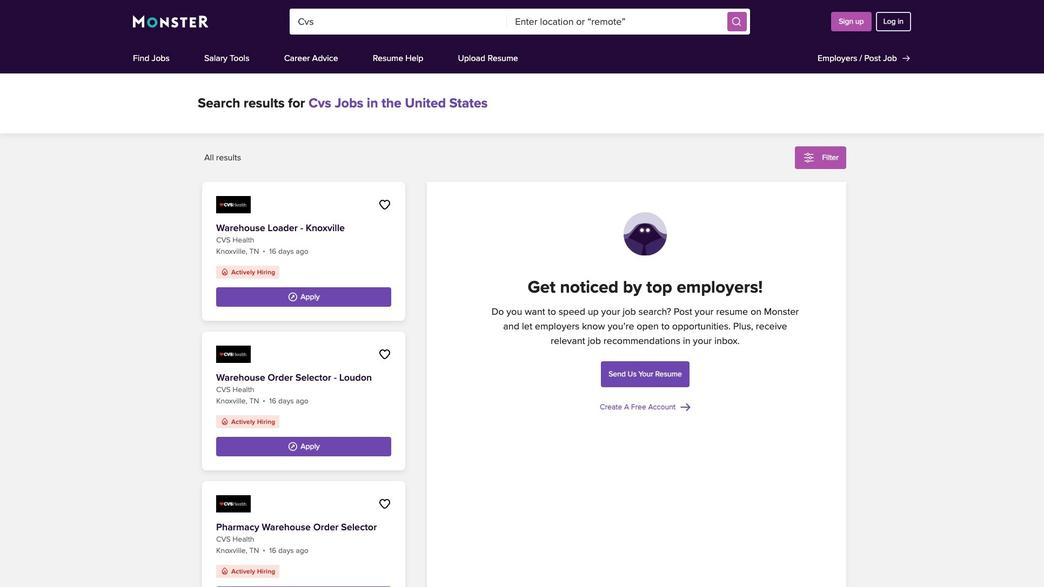 Task type: describe. For each thing, give the bounding box(es) containing it.
save this job image for warehouse loader - knoxville at cvs health element
[[379, 198, 391, 211]]

Enter location or "remote" search field
[[507, 9, 725, 35]]

cvs health logo image for warehouse loader - knoxville at cvs health element
[[216, 196, 251, 214]]

warehouse loader - knoxville at cvs health element
[[202, 182, 406, 321]]



Task type: vqa. For each thing, say whether or not it's contained in the screenshot.
Profile Photo
no



Task type: locate. For each thing, give the bounding box(es) containing it.
save this job image
[[379, 198, 391, 211], [379, 348, 391, 361]]

2 save this job image from the top
[[379, 348, 391, 361]]

0 vertical spatial cvs health logo image
[[216, 196, 251, 214]]

save this job image inside warehouse loader - knoxville at cvs health element
[[379, 198, 391, 211]]

cvs health logo image inside warehouse loader - knoxville at cvs health element
[[216, 196, 251, 214]]

save this job image inside warehouse order selector - loudon at cvs health element
[[379, 348, 391, 361]]

filter image
[[803, 151, 816, 164], [803, 151, 816, 164]]

search image
[[732, 16, 743, 27]]

1 cvs health logo image from the top
[[216, 196, 251, 214]]

Search jobs, keywords, companies search field
[[290, 9, 507, 35]]

warehouse order selector - loudon at cvs health element
[[202, 332, 406, 471]]

0 vertical spatial save this job image
[[379, 198, 391, 211]]

save this job image for warehouse order selector - loudon at cvs health element
[[379, 348, 391, 361]]

1 vertical spatial save this job image
[[379, 348, 391, 361]]

cvs health logo image for pharmacy warehouse order selector at cvs health element at the bottom left of page
[[216, 496, 251, 513]]

cvs health logo image inside pharmacy warehouse order selector at cvs health element
[[216, 496, 251, 513]]

2 cvs health logo image from the top
[[216, 346, 251, 363]]

1 save this job image from the top
[[379, 198, 391, 211]]

cvs health logo image for warehouse order selector - loudon at cvs health element
[[216, 346, 251, 363]]

pharmacy warehouse order selector at cvs health element
[[202, 482, 406, 588]]

cvs health logo image inside warehouse order selector - loudon at cvs health element
[[216, 346, 251, 363]]

monster image
[[133, 15, 209, 28]]

save this job image
[[379, 498, 391, 511]]

1 vertical spatial cvs health logo image
[[216, 346, 251, 363]]

2 vertical spatial cvs health logo image
[[216, 496, 251, 513]]

cvs health logo image
[[216, 196, 251, 214], [216, 346, 251, 363], [216, 496, 251, 513]]

3 cvs health logo image from the top
[[216, 496, 251, 513]]



